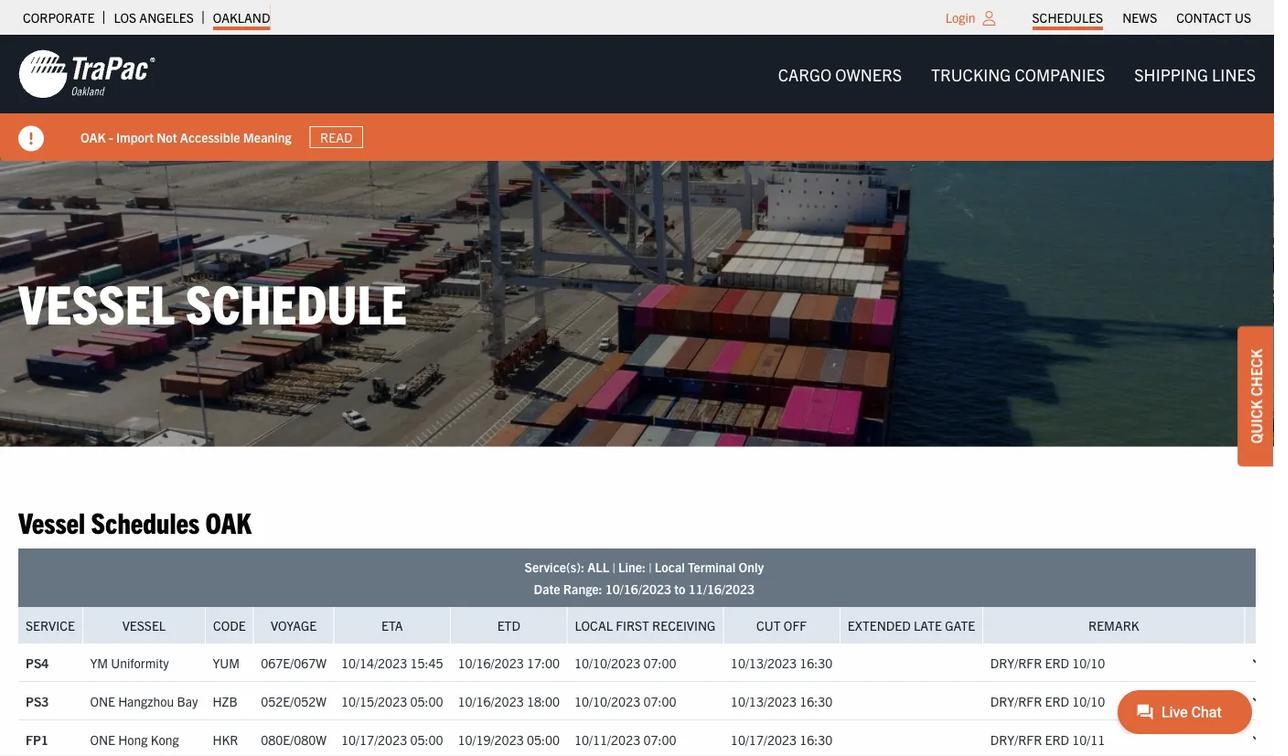 Task type: vqa. For each thing, say whether or not it's contained in the screenshot.
the top 'OAK'
yes



Task type: locate. For each thing, give the bounding box(es) containing it.
erd for 05:00
[[1045, 731, 1069, 748]]

dry/rfr
[[990, 655, 1042, 671], [990, 693, 1042, 709], [990, 731, 1042, 748]]

10/10 for 10/16/2023 18:00
[[1072, 693, 1105, 709]]

yum
[[213, 655, 240, 671]]

2 10/13/2023 from the top
[[731, 693, 797, 709]]

05:00
[[410, 693, 443, 709], [410, 731, 443, 748], [527, 731, 560, 748]]

ps3
[[26, 693, 49, 709]]

0 horizontal spatial schedules
[[91, 504, 200, 539]]

10/13/2023 16:30 down "cut off"
[[731, 655, 833, 671]]

2 dry/rfr erd 10/10 from the top
[[990, 693, 1105, 709]]

1 vertical spatial menu bar
[[763, 56, 1270, 93]]

contact us link
[[1176, 5, 1251, 30]]

10/16/2023 down line:
[[605, 581, 671, 597]]

07:00
[[643, 655, 676, 671], [643, 693, 676, 709], [643, 731, 676, 748]]

10/10
[[1072, 655, 1105, 671], [1072, 693, 1105, 709]]

10/13/2023
[[731, 655, 797, 671], [731, 693, 797, 709]]

1 horizontal spatial local
[[655, 559, 685, 575]]

late
[[914, 617, 942, 634]]

10/13/2023 for 10/16/2023 17:00
[[731, 655, 797, 671]]

10/13/2023 up 10/17/2023 16:30
[[731, 693, 797, 709]]

schedules
[[1032, 9, 1103, 26], [91, 504, 200, 539]]

only
[[739, 559, 764, 575]]

16:30 for 10/19/2023 05:00
[[800, 731, 833, 748]]

0 vertical spatial 10/13/2023
[[731, 655, 797, 671]]

1 vertical spatial 10/13/2023 16:30
[[731, 693, 833, 709]]

1 vertical spatial schedules
[[91, 504, 200, 539]]

2 10/17/2023 from the left
[[731, 731, 797, 748]]

1 horizontal spatial oak
[[205, 504, 251, 539]]

all
[[587, 559, 609, 575]]

1 horizontal spatial 10/17/2023
[[731, 731, 797, 748]]

1 horizontal spatial |
[[649, 559, 652, 575]]

uniformity
[[111, 655, 169, 671]]

10/17/2023 05:00
[[341, 731, 443, 748]]

accessible
[[180, 129, 240, 145]]

2 10/10/2023 07:00 from the top
[[574, 693, 676, 709]]

10/19/2023 05:00
[[458, 731, 560, 748]]

10/13/2023 16:30 for 18:00
[[731, 693, 833, 709]]

10/10/2023 07:00 for 17:00
[[574, 655, 676, 671]]

angeles
[[139, 9, 194, 26]]

vessel
[[18, 268, 175, 335], [18, 504, 85, 539], [122, 617, 166, 634]]

2 vertical spatial dry/rfr
[[990, 731, 1042, 748]]

10/16/2023 17:00
[[458, 655, 560, 671]]

contact
[[1176, 9, 1232, 26]]

05:00 for 10/19/2023 05:00
[[527, 731, 560, 748]]

1 vertical spatial one
[[90, 731, 115, 748]]

trucking companies
[[931, 64, 1105, 84]]

10/10/2023 07:00 up 10/11/2023 07:00
[[574, 693, 676, 709]]

menu bar up shipping
[[1023, 5, 1261, 30]]

contact us
[[1176, 9, 1251, 26]]

0 vertical spatial menu bar
[[1023, 5, 1261, 30]]

1 erd from the top
[[1045, 655, 1069, 671]]

10/13/2023 16:30
[[731, 655, 833, 671], [731, 693, 833, 709]]

service(s):
[[525, 559, 584, 575]]

local
[[655, 559, 685, 575], [575, 617, 613, 634]]

1 one from the top
[[90, 693, 115, 709]]

10/10/2023 07:00
[[574, 655, 676, 671], [574, 693, 676, 709]]

10/16/2023 inside the service(s): all | line: | local terminal only date range: 10/16/2023 to 11/16/2023
[[605, 581, 671, 597]]

0 vertical spatial dry/rfr
[[990, 655, 1042, 671]]

local up 'to'
[[655, 559, 685, 575]]

cargo owners
[[778, 64, 902, 84]]

service
[[26, 617, 75, 634]]

dry/rfr erd 10/10 for 10/16/2023 17:00
[[990, 655, 1105, 671]]

10/13/2023 16:30 for 17:00
[[731, 655, 833, 671]]

dry/rfr erd 10/11
[[990, 731, 1105, 748]]

10/16/2023 for 10/16/2023 18:00
[[458, 693, 524, 709]]

10/13/2023 16:30 up 10/17/2023 16:30
[[731, 693, 833, 709]]

2 10/13/2023 16:30 from the top
[[731, 693, 833, 709]]

16:30 for 10/16/2023 18:00
[[800, 693, 833, 709]]

3 16:30 from the top
[[800, 731, 833, 748]]

cargo owners link
[[763, 56, 917, 93]]

1 vertical spatial 07:00
[[643, 693, 676, 709]]

| right line:
[[649, 559, 652, 575]]

banner containing cargo owners
[[0, 35, 1274, 161]]

0 vertical spatial 10/10
[[1072, 655, 1105, 671]]

2 10/10/2023 from the top
[[574, 693, 640, 709]]

10/13/2023 for 10/16/2023 18:00
[[731, 693, 797, 709]]

dry/rfr erd 10/10 up 'dry/rfr erd 10/11'
[[990, 693, 1105, 709]]

quick check
[[1247, 349, 1265, 444]]

fp1
[[26, 731, 48, 748]]

10/11
[[1072, 731, 1105, 748]]

2 16:30 from the top
[[800, 693, 833, 709]]

trucking
[[931, 64, 1011, 84]]

1 vertical spatial 16:30
[[800, 693, 833, 709]]

shipping lines link
[[1120, 56, 1270, 93]]

0 vertical spatial 10/10/2023
[[574, 655, 640, 671]]

eta
[[381, 617, 403, 634]]

menu bar containing schedules
[[1023, 5, 1261, 30]]

menu bar
[[1023, 5, 1261, 30], [763, 56, 1270, 93]]

3 dry/rfr from the top
[[990, 731, 1042, 748]]

menu bar down the "light" image at the right top of the page
[[763, 56, 1270, 93]]

1 10/10 from the top
[[1072, 655, 1105, 671]]

solid image
[[18, 126, 44, 151]]

first
[[616, 617, 649, 634]]

1 dry/rfr erd 10/10 from the top
[[990, 655, 1105, 671]]

07:00 up 10/11/2023 07:00
[[643, 693, 676, 709]]

0 vertical spatial 10/13/2023 16:30
[[731, 655, 833, 671]]

hong
[[118, 731, 148, 748]]

terminal
[[688, 559, 736, 575]]

2 vertical spatial 07:00
[[643, 731, 676, 748]]

0 vertical spatial 10/16/2023
[[605, 581, 671, 597]]

10/10/2023 for 18:00
[[574, 693, 640, 709]]

ym uniformity
[[90, 655, 169, 671]]

oak
[[80, 129, 106, 145], [205, 504, 251, 539]]

1 vertical spatial vessel
[[18, 504, 85, 539]]

1 10/17/2023 from the left
[[341, 731, 407, 748]]

1 vertical spatial 10/10
[[1072, 693, 1105, 709]]

0 vertical spatial vessel
[[18, 268, 175, 335]]

| right all
[[612, 559, 615, 575]]

|
[[612, 559, 615, 575], [649, 559, 652, 575]]

0 vertical spatial erd
[[1045, 655, 1069, 671]]

1 07:00 from the top
[[643, 655, 676, 671]]

2 vertical spatial erd
[[1045, 731, 1069, 748]]

0 horizontal spatial |
[[612, 559, 615, 575]]

05:00 down 15:45
[[410, 693, 443, 709]]

1 16:30 from the top
[[800, 655, 833, 671]]

1 10/10/2023 07:00 from the top
[[574, 655, 676, 671]]

05:00 down 18:00
[[527, 731, 560, 748]]

1 10/13/2023 16:30 from the top
[[731, 655, 833, 671]]

3 07:00 from the top
[[643, 731, 676, 748]]

dry/rfr erd 10/10
[[990, 655, 1105, 671], [990, 693, 1105, 709]]

0 horizontal spatial 10/17/2023
[[341, 731, 407, 748]]

banner
[[0, 35, 1274, 161]]

code
[[213, 617, 246, 634]]

1 vertical spatial dry/rfr
[[990, 693, 1042, 709]]

los angeles
[[114, 9, 194, 26]]

gate
[[945, 617, 975, 634]]

16:30
[[800, 655, 833, 671], [800, 693, 833, 709], [800, 731, 833, 748]]

0 vertical spatial dry/rfr erd 10/10
[[990, 655, 1105, 671]]

menu bar containing cargo owners
[[763, 56, 1270, 93]]

1 vertical spatial 10/10/2023 07:00
[[574, 693, 676, 709]]

10/14/2023 15:45
[[341, 655, 443, 671]]

dry/rfr erd 10/10 for 10/16/2023 18:00
[[990, 693, 1105, 709]]

0 horizontal spatial local
[[575, 617, 613, 634]]

10/10/2023
[[574, 655, 640, 671], [574, 693, 640, 709]]

one
[[90, 693, 115, 709], [90, 731, 115, 748]]

dry/rfr erd 10/10 down 'remark'
[[990, 655, 1105, 671]]

07:00 right 10/11/2023
[[643, 731, 676, 748]]

erd for 18:00
[[1045, 693, 1069, 709]]

2 vertical spatial 16:30
[[800, 731, 833, 748]]

10/10/2023 for 17:00
[[574, 655, 640, 671]]

0 vertical spatial schedules
[[1032, 9, 1103, 26]]

10/16/2023 down etd
[[458, 655, 524, 671]]

-
[[109, 129, 113, 145]]

10/13/2023 down cut
[[731, 655, 797, 671]]

0 vertical spatial one
[[90, 693, 115, 709]]

10/16/2023 up 10/19/2023
[[458, 693, 524, 709]]

0 horizontal spatial oak
[[80, 129, 106, 145]]

shipping lines
[[1134, 64, 1256, 84]]

10/19/2023
[[458, 731, 524, 748]]

one down ym
[[90, 693, 115, 709]]

10/10/2023 up 10/11/2023
[[574, 693, 640, 709]]

1 vertical spatial 10/16/2023
[[458, 655, 524, 671]]

05:00 for 10/17/2023 05:00
[[410, 731, 443, 748]]

0 vertical spatial 07:00
[[643, 655, 676, 671]]

0 vertical spatial local
[[655, 559, 685, 575]]

2 07:00 from the top
[[643, 693, 676, 709]]

2 10/10 from the top
[[1072, 693, 1105, 709]]

05:00 down 10/15/2023 05:00
[[410, 731, 443, 748]]

service(s): all | line: | local terminal only date range: 10/16/2023 to 11/16/2023
[[525, 559, 764, 597]]

one left hong
[[90, 731, 115, 748]]

vessel schedule
[[18, 268, 407, 335]]

1 vertical spatial dry/rfr erd 10/10
[[990, 693, 1105, 709]]

10/10/2023 down first
[[574, 655, 640, 671]]

17:00
[[527, 655, 560, 671]]

3 erd from the top
[[1045, 731, 1069, 748]]

companies
[[1015, 64, 1105, 84]]

10/10 for 10/16/2023 17:00
[[1072, 655, 1105, 671]]

07:00 for 18:00
[[643, 693, 676, 709]]

10/10 up 10/11
[[1072, 693, 1105, 709]]

10/10/2023 07:00 down first
[[574, 655, 676, 671]]

2 one from the top
[[90, 731, 115, 748]]

2 erd from the top
[[1045, 693, 1069, 709]]

login
[[946, 9, 976, 26]]

erd for 17:00
[[1045, 655, 1069, 671]]

1 vertical spatial erd
[[1045, 693, 1069, 709]]

10/17/2023
[[341, 731, 407, 748], [731, 731, 797, 748]]

ps4
[[26, 655, 49, 671]]

dry/rfr for 10/16/2023 18:00
[[990, 693, 1042, 709]]

0 vertical spatial 16:30
[[800, 655, 833, 671]]

10/10 down 'remark'
[[1072, 655, 1105, 671]]

los angeles link
[[114, 5, 194, 30]]

0 vertical spatial 10/10/2023 07:00
[[574, 655, 676, 671]]

read
[[320, 129, 353, 145]]

2 vertical spatial 10/16/2023
[[458, 693, 524, 709]]

extended late gate
[[848, 617, 975, 634]]

check
[[1247, 349, 1265, 397]]

erd
[[1045, 655, 1069, 671], [1045, 693, 1069, 709], [1045, 731, 1069, 748]]

2 dry/rfr from the top
[[990, 693, 1042, 709]]

1 vertical spatial local
[[575, 617, 613, 634]]

1 vertical spatial 10/13/2023
[[731, 693, 797, 709]]

07:00 down local first receiving
[[643, 655, 676, 671]]

1 10/10/2023 from the top
[[574, 655, 640, 671]]

1 10/13/2023 from the top
[[731, 655, 797, 671]]

16:30 for 10/16/2023 17:00
[[800, 655, 833, 671]]

1 vertical spatial 10/10/2023
[[574, 693, 640, 709]]

local down range:
[[575, 617, 613, 634]]

1 dry/rfr from the top
[[990, 655, 1042, 671]]



Task type: describe. For each thing, give the bounding box(es) containing it.
hkr
[[213, 731, 238, 748]]

corporate link
[[23, 5, 95, 30]]

owners
[[835, 64, 902, 84]]

one hong kong
[[90, 731, 179, 748]]

ym
[[90, 655, 108, 671]]

18:00
[[527, 693, 560, 709]]

cut
[[757, 617, 781, 634]]

light image
[[983, 11, 996, 26]]

corporate
[[23, 9, 95, 26]]

voyage
[[271, 617, 317, 634]]

cut off
[[757, 617, 807, 634]]

oakland link
[[213, 5, 270, 30]]

oak - import not accessible meaning
[[80, 129, 291, 145]]

10/16/2023 18:00
[[458, 693, 560, 709]]

dry/rfr for 10/19/2023 05:00
[[990, 731, 1042, 748]]

1 vertical spatial oak
[[205, 504, 251, 539]]

menu bar inside banner
[[763, 56, 1270, 93]]

080e/080w
[[261, 731, 327, 748]]

line:
[[618, 559, 646, 575]]

10/14/2023
[[341, 655, 407, 671]]

0 vertical spatial oak
[[80, 129, 106, 145]]

vessel for vessel schedule
[[18, 268, 175, 335]]

10/17/2023 for 10/17/2023 16:30
[[731, 731, 797, 748]]

1 | from the left
[[612, 559, 615, 575]]

one hangzhou bay
[[90, 693, 198, 709]]

oakland
[[213, 9, 270, 26]]

lines
[[1212, 64, 1256, 84]]

local inside the service(s): all | line: | local terminal only date range: 10/16/2023 to 11/16/2023
[[655, 559, 685, 575]]

10/11/2023
[[574, 731, 640, 748]]

extended
[[848, 617, 911, 634]]

10/16/2023 for 10/16/2023 17:00
[[458, 655, 524, 671]]

15:45
[[410, 655, 443, 671]]

not
[[157, 129, 177, 145]]

hzb
[[213, 693, 238, 709]]

schedules link
[[1032, 5, 1103, 30]]

import
[[116, 129, 154, 145]]

remark
[[1088, 617, 1139, 634]]

range:
[[563, 581, 602, 597]]

vessel for vessel schedules oak
[[18, 504, 85, 539]]

052e/052w
[[261, 693, 327, 709]]

07:00 for 05:00
[[643, 731, 676, 748]]

10/15/2023 05:00
[[341, 693, 443, 709]]

trucking companies link
[[917, 56, 1120, 93]]

10/11/2023 07:00
[[574, 731, 676, 748]]

off
[[784, 617, 807, 634]]

to
[[674, 581, 686, 597]]

10/10/2023 07:00 for 18:00
[[574, 693, 676, 709]]

one for one hangzhou bay
[[90, 693, 115, 709]]

schedule
[[186, 268, 407, 335]]

meaning
[[243, 129, 291, 145]]

bay
[[177, 693, 198, 709]]

07:00 for 17:00
[[643, 655, 676, 671]]

067e/067w
[[261, 655, 327, 671]]

10/15/2023
[[341, 693, 407, 709]]

2 vertical spatial vessel
[[122, 617, 166, 634]]

2 | from the left
[[649, 559, 652, 575]]

10/17/2023 for 10/17/2023 05:00
[[341, 731, 407, 748]]

receiving
[[652, 617, 716, 634]]

los
[[114, 9, 136, 26]]

quick
[[1247, 400, 1265, 444]]

news link
[[1122, 5, 1157, 30]]

11/16/2023
[[689, 581, 755, 597]]

shipping
[[1134, 64, 1208, 84]]

read link
[[310, 126, 363, 148]]

1 horizontal spatial schedules
[[1032, 9, 1103, 26]]

quick check link
[[1238, 326, 1274, 467]]

date
[[534, 581, 560, 597]]

one for one hong kong
[[90, 731, 115, 748]]

oakland image
[[18, 48, 155, 100]]

vessel schedules oak
[[18, 504, 251, 539]]

cargo
[[778, 64, 832, 84]]

etd
[[497, 617, 520, 634]]

hangzhou
[[118, 693, 174, 709]]

us
[[1235, 9, 1251, 26]]

news
[[1122, 9, 1157, 26]]

dry/rfr for 10/16/2023 17:00
[[990, 655, 1042, 671]]

05:00 for 10/15/2023 05:00
[[410, 693, 443, 709]]

login link
[[946, 9, 976, 26]]

10/17/2023 16:30
[[731, 731, 833, 748]]

local first receiving
[[575, 617, 716, 634]]



